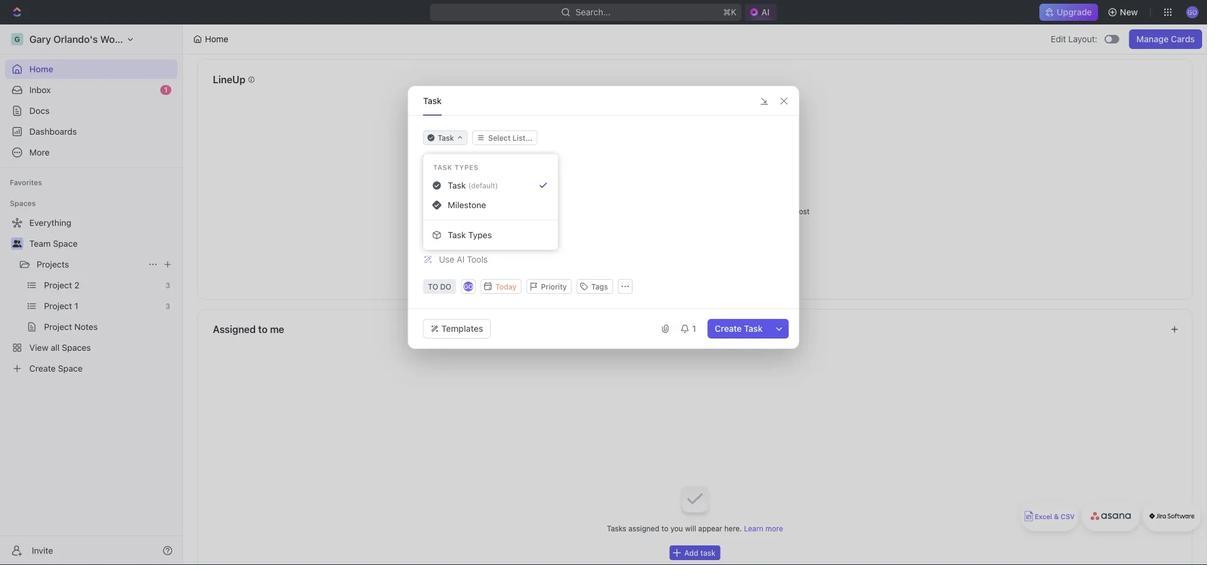 Task type: locate. For each thing, give the bounding box(es) containing it.
types up add description
[[455, 163, 479, 171]]

1 horizontal spatial important
[[666, 207, 700, 216]]

inbox
[[29, 85, 51, 95]]

add inside "lineup keeps your most important tasks in one list. add your most important task to get started."
[[760, 207, 774, 216]]

&
[[1055, 513, 1060, 521]]

list.
[[745, 207, 758, 216]]

task left get
[[660, 217, 674, 225]]

task up task dropdown button
[[423, 96, 442, 106]]

add for add task
[[685, 549, 699, 557]]

your
[[630, 207, 645, 216], [776, 207, 791, 216]]

to left me
[[258, 324, 268, 335]]

task button
[[423, 130, 468, 145]]

tasks
[[607, 524, 627, 533]]

important down 'keeps'
[[624, 217, 658, 225]]

favorites
[[10, 178, 42, 187]]

0 vertical spatial types
[[455, 163, 479, 171]]

ai right the use
[[457, 254, 465, 264]]

upgrade
[[1058, 7, 1093, 17]]

1 vertical spatial task types
[[448, 230, 492, 240]]

with
[[463, 199, 479, 209]]

0 horizontal spatial most
[[647, 207, 664, 216]]

task button
[[423, 86, 442, 115]]

1 horizontal spatial ai
[[481, 199, 489, 209]]

0 horizontal spatial home
[[29, 64, 53, 74]]

will
[[685, 524, 697, 533]]

add for add new
[[433, 218, 449, 226]]

your right list.
[[776, 207, 791, 216]]

assigned
[[629, 524, 660, 533]]

get
[[685, 217, 697, 225]]

appear
[[699, 524, 723, 533]]

task
[[423, 96, 442, 106], [438, 133, 454, 142], [433, 163, 453, 171], [448, 180, 466, 190], [448, 230, 466, 240], [745, 324, 763, 334]]

task
[[660, 217, 674, 225], [701, 549, 716, 557]]

lineup for lineup keeps your most important tasks in one list. add your most important task to get started.
[[581, 207, 605, 216]]

0 vertical spatial important
[[666, 207, 700, 216]]

space
[[53, 238, 78, 249]]

1 vertical spatial to
[[258, 324, 268, 335]]

task down task button
[[438, 133, 454, 142]]

dashboards
[[29, 126, 77, 137]]

add new
[[433, 218, 468, 226]]

new
[[1121, 7, 1139, 17]]

task right create
[[745, 324, 763, 334]]

0 horizontal spatial lineup
[[213, 74, 246, 85]]

add inside button
[[439, 179, 455, 189]]

to
[[676, 217, 683, 225], [258, 324, 268, 335], [662, 524, 669, 533]]

0 vertical spatial lineup
[[213, 74, 246, 85]]

one
[[731, 207, 743, 216]]

assigned
[[213, 324, 256, 335]]

sidebar navigation
[[0, 24, 183, 565]]

subtask
[[439, 235, 471, 245]]

add task button
[[670, 546, 721, 560]]

0 horizontal spatial to
[[258, 324, 268, 335]]

ai right with
[[481, 199, 489, 209]]

1 vertical spatial task
[[701, 549, 716, 557]]

types up tools
[[469, 230, 492, 240]]

task types up add description
[[433, 163, 479, 171]]

types
[[455, 163, 479, 171], [469, 230, 492, 240]]

1 vertical spatial ai
[[457, 254, 465, 264]]

0 vertical spatial ai
[[481, 199, 489, 209]]

to left you
[[662, 524, 669, 533]]

tree containing team space
[[5, 213, 178, 378]]

lineup
[[213, 74, 246, 85], [581, 207, 605, 216]]

add right list.
[[760, 207, 774, 216]]

1 vertical spatial lineup
[[581, 207, 605, 216]]

team space
[[29, 238, 78, 249]]

most right list.
[[793, 207, 810, 216]]

manage cards button
[[1130, 29, 1203, 49]]

upgrade link
[[1040, 4, 1099, 21]]

1 horizontal spatial lineup
[[581, 207, 605, 216]]

0 vertical spatial task
[[660, 217, 674, 225]]

1 horizontal spatial your
[[776, 207, 791, 216]]

ai
[[481, 199, 489, 209], [457, 254, 465, 264]]

task down appear
[[701, 549, 716, 557]]

tree
[[5, 213, 178, 378]]

task types down new
[[448, 230, 492, 240]]

to left get
[[676, 217, 683, 225]]

1 your from the left
[[630, 207, 645, 216]]

1 horizontal spatial task
[[701, 549, 716, 557]]

important up get
[[666, 207, 700, 216]]

2 horizontal spatial to
[[676, 217, 683, 225]]

home
[[205, 34, 229, 44], [29, 64, 53, 74]]

task types
[[433, 163, 479, 171], [448, 230, 492, 240]]

most
[[647, 207, 664, 216], [793, 207, 810, 216]]

important
[[666, 207, 700, 216], [624, 217, 658, 225]]

user group image
[[13, 240, 22, 247]]

0 horizontal spatial task
[[660, 217, 674, 225]]

add up "write"
[[439, 179, 455, 189]]

1 most from the left
[[647, 207, 664, 216]]

most right 'keeps'
[[647, 207, 664, 216]]

new
[[451, 218, 468, 226]]

more
[[766, 524, 784, 533]]

excel & csv link
[[1021, 501, 1079, 531]]

(default)
[[469, 181, 498, 190]]

2 vertical spatial to
[[662, 524, 669, 533]]

0 horizontal spatial important
[[624, 217, 658, 225]]

1 vertical spatial home
[[29, 64, 53, 74]]

pencil image
[[424, 200, 432, 208]]

1 horizontal spatial home
[[205, 34, 229, 44]]

csv
[[1062, 513, 1075, 521]]

1 vertical spatial important
[[624, 217, 658, 225]]

add left new
[[433, 218, 449, 226]]

learn
[[745, 524, 764, 533]]

docs link
[[5, 101, 178, 121]]

0 vertical spatial home
[[205, 34, 229, 44]]

task up "write with ai"
[[448, 180, 466, 190]]

0 vertical spatial to
[[676, 217, 683, 225]]

add down will
[[685, 549, 699, 557]]

ai inside button
[[457, 254, 465, 264]]

1 horizontal spatial most
[[793, 207, 810, 216]]

your right 'keeps'
[[630, 207, 645, 216]]

task down new
[[448, 230, 466, 240]]

add inside button
[[685, 549, 699, 557]]

dialog
[[408, 86, 800, 349]]

lineup inside "lineup keeps your most important tasks in one list. add your most important task to get started."
[[581, 207, 605, 216]]

task down task dropdown button
[[433, 163, 453, 171]]

create
[[715, 324, 742, 334]]

tools
[[467, 254, 488, 264]]

projects
[[37, 259, 69, 269]]

layout:
[[1069, 34, 1098, 44]]

write with ai
[[439, 199, 489, 209]]

manage cards
[[1137, 34, 1196, 44]]

0 horizontal spatial ai
[[457, 254, 465, 264]]

milestone button
[[429, 195, 553, 215]]

0 horizontal spatial your
[[630, 207, 645, 216]]

add for add description
[[439, 179, 455, 189]]

home link
[[5, 59, 178, 79]]

add
[[439, 179, 455, 189], [760, 207, 774, 216], [433, 218, 449, 226], [685, 549, 699, 557]]

1 vertical spatial types
[[469, 230, 492, 240]]



Task type: describe. For each thing, give the bounding box(es) containing it.
write
[[439, 199, 460, 209]]

lineup for lineup
[[213, 74, 246, 85]]

excel
[[1036, 513, 1053, 521]]

search...
[[576, 7, 611, 17]]

use ai tools
[[439, 254, 488, 264]]

⌘k
[[724, 7, 737, 17]]

invite
[[32, 546, 53, 556]]

2 your from the left
[[776, 207, 791, 216]]

use
[[439, 254, 455, 264]]

task types inside button
[[448, 230, 492, 240]]

use ai tools button
[[420, 250, 788, 269]]

edit
[[1052, 34, 1067, 44]]

team
[[29, 238, 51, 249]]

task (default)
[[448, 180, 498, 190]]

tasks assigned to you will appear here. learn more
[[607, 524, 784, 533]]

excel & csv
[[1036, 513, 1075, 521]]

learn more link
[[745, 524, 784, 533]]

home inside sidebar navigation
[[29, 64, 53, 74]]

create task button
[[708, 319, 771, 339]]

team space link
[[29, 234, 175, 253]]

lineup keeps your most important tasks in one list. add your most important task to get started.
[[581, 207, 810, 225]]

task inside 'add task' button
[[701, 549, 716, 557]]

0 vertical spatial task types
[[433, 163, 479, 171]]

1 horizontal spatial to
[[662, 524, 669, 533]]

task inside "lineup keeps your most important tasks in one list. add your most important task to get started."
[[660, 217, 674, 225]]

1
[[164, 85, 168, 94]]

task types button
[[429, 225, 553, 245]]

2 most from the left
[[793, 207, 810, 216]]

create task
[[715, 324, 763, 334]]

you
[[671, 524, 683, 533]]

add task
[[685, 549, 716, 557]]

started.
[[699, 217, 726, 225]]

here.
[[725, 524, 743, 533]]

spaces
[[10, 199, 36, 208]]

tasks
[[702, 207, 720, 216]]

types inside task types button
[[469, 230, 492, 240]]

description
[[457, 179, 502, 189]]

ai inside button
[[481, 199, 489, 209]]

projects link
[[37, 255, 143, 274]]

edit layout:
[[1052, 34, 1098, 44]]

dialog containing task
[[408, 86, 800, 349]]

milestone
[[448, 200, 486, 210]]

add description
[[439, 179, 502, 189]]

cards
[[1172, 34, 1196, 44]]

keeps
[[607, 207, 628, 216]]

write with ai button
[[420, 194, 788, 214]]

Task Name text field
[[423, 152, 787, 167]]

in
[[722, 207, 729, 216]]

me
[[270, 324, 284, 335]]

subtask button
[[420, 230, 788, 250]]

to inside "lineup keeps your most important tasks in one list. add your most important task to get started."
[[676, 217, 683, 225]]

manage
[[1137, 34, 1170, 44]]

task inside dropdown button
[[438, 133, 454, 142]]

add description button
[[420, 174, 788, 194]]

docs
[[29, 106, 50, 116]]

tree inside sidebar navigation
[[5, 213, 178, 378]]

favorites button
[[5, 175, 47, 190]]

dashboards link
[[5, 122, 178, 141]]

new button
[[1104, 2, 1146, 22]]

assigned to me
[[213, 324, 284, 335]]



Task type: vqa. For each thing, say whether or not it's contained in the screenshot.
Due to the right
no



